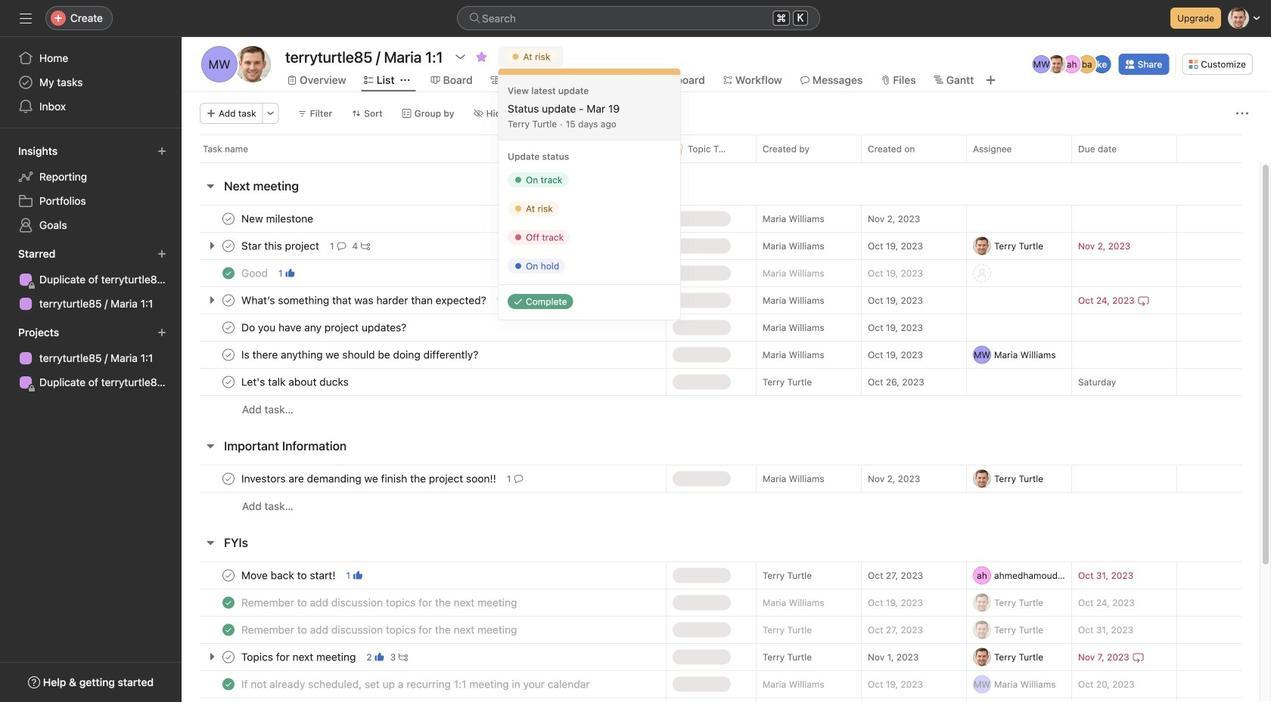 Task type: vqa. For each thing, say whether or not it's contained in the screenshot.
List at the left of page
no



Task type: locate. For each thing, give the bounding box(es) containing it.
5 mark complete checkbox from the top
[[219, 567, 238, 585]]

header next meeting tree grid
[[182, 205, 1260, 424]]

is there anything we should be doing differently? cell
[[182, 341, 666, 369]]

None text field
[[282, 43, 447, 70]]

task name text field inside what's something that was harder than expected? cell
[[238, 293, 491, 308]]

move back to start! cell
[[182, 562, 666, 590]]

insights element
[[0, 138, 182, 241]]

mark complete checkbox inside let's talk about ducks cell
[[219, 373, 238, 392]]

menu
[[499, 69, 680, 320]]

mark complete image inside 'do you have any project updates?' cell
[[219, 319, 238, 337]]

2 mark complete image from the top
[[219, 237, 238, 255]]

2 vertical spatial task name text field
[[238, 569, 340, 584]]

4 mark complete checkbox from the top
[[219, 373, 238, 392]]

mark complete checkbox inside 'do you have any project updates?' cell
[[219, 319, 238, 337]]

3 mark complete image from the top
[[219, 373, 238, 392]]

mark complete checkbox inside new milestone cell
[[219, 210, 238, 228]]

2 mark complete checkbox from the top
[[219, 292, 238, 310]]

completed image inside the if not already scheduled, set up a recurring 1:1 meeting in your calendar cell
[[219, 676, 238, 694]]

8 task name text field from the top
[[238, 623, 522, 638]]

mark complete image
[[219, 292, 238, 310], [219, 346, 238, 364], [219, 373, 238, 392], [219, 470, 238, 488], [219, 567, 238, 585]]

2 mark complete checkbox from the top
[[219, 319, 238, 337]]

task name text field inside good cell
[[238, 266, 272, 281]]

collapse task list for this group image
[[204, 180, 216, 192], [204, 440, 216, 453]]

mark complete checkbox for move back to start! cell
[[219, 567, 238, 585]]

mark complete image for 'investors are demanding we finish the project soon!!' cell
[[219, 470, 238, 488]]

3 completed image from the top
[[219, 676, 238, 694]]

4 mark complete checkbox from the top
[[219, 649, 238, 667]]

2 completed checkbox from the top
[[219, 676, 238, 694]]

1 horizontal spatial more actions image
[[1236, 107, 1249, 120]]

4 mark complete image from the top
[[219, 649, 238, 667]]

show options image
[[454, 51, 467, 63]]

expand subtask list for the task star this project image
[[206, 240, 218, 252]]

star this project cell
[[182, 232, 666, 260]]

2 task name text field from the top
[[238, 239, 324, 254]]

new milestone cell
[[182, 205, 666, 233]]

1 vertical spatial collapse task list for this group image
[[204, 440, 216, 453]]

completed checkbox inside the if not already scheduled, set up a recurring 1:1 meeting in your calendar cell
[[219, 676, 238, 694]]

starred element
[[0, 241, 182, 319]]

mark complete image inside move back to start! cell
[[219, 567, 238, 585]]

task name text field for mark complete checkbox in the new milestone cell
[[238, 212, 318, 227]]

6 task name text field from the top
[[238, 472, 501, 487]]

1 vertical spatial task name text field
[[238, 348, 483, 363]]

2 completed checkbox from the top
[[219, 622, 238, 640]]

mark complete image inside topics for next meeting cell
[[219, 649, 238, 667]]

Task name text field
[[238, 212, 318, 227], [238, 239, 324, 254], [238, 293, 491, 308], [238, 320, 411, 336], [238, 375, 353, 390], [238, 472, 501, 487], [238, 596, 522, 611], [238, 623, 522, 638], [238, 650, 361, 666], [238, 678, 594, 693]]

7 task name text field from the top
[[238, 596, 522, 611]]

5 mark complete image from the top
[[219, 567, 238, 585]]

10 task name text field from the top
[[238, 678, 594, 693]]

completed checkbox for the if not already scheduled, set up a recurring 1:1 meeting in your calendar cell
[[219, 676, 238, 694]]

remember to add discussion topics for the next meeting cell up topics for next meeting cell
[[182, 589, 666, 617]]

mark complete checkbox inside the star this project cell
[[219, 237, 238, 255]]

9 task name text field from the top
[[238, 650, 361, 666]]

1 completed checkbox from the top
[[219, 264, 238, 283]]

mark complete checkbox inside is there anything we should be doing differently? cell
[[219, 346, 238, 364]]

2 collapse task list for this group image from the top
[[204, 440, 216, 453]]

3 mark complete image from the top
[[219, 319, 238, 337]]

1 task name text field from the top
[[238, 212, 318, 227]]

mark complete image inside is there anything we should be doing differently? cell
[[219, 346, 238, 364]]

task name text field inside 'do you have any project updates?' cell
[[238, 320, 411, 336]]

1 completed checkbox from the top
[[219, 594, 238, 613]]

Completed checkbox
[[219, 264, 238, 283], [219, 676, 238, 694]]

task name text field for completed icon inside the good cell
[[238, 266, 272, 281]]

task name text field inside 'investors are demanding we finish the project soon!!' cell
[[238, 472, 501, 487]]

1 vertical spatial completed checkbox
[[219, 622, 238, 640]]

remember to add discussion topics for the next meeting cell down move back to start! cell
[[182, 617, 666, 645]]

1 vertical spatial completed image
[[219, 594, 238, 613]]

task name text field inside let's talk about ducks cell
[[238, 375, 353, 390]]

0 vertical spatial completed checkbox
[[219, 594, 238, 613]]

completed image inside remember to add discussion topics for the next meeting "cell"
[[219, 594, 238, 613]]

mark complete image for mark complete checkbox within 'do you have any project updates?' cell
[[219, 319, 238, 337]]

task name text field for mark complete checkbox within the let's talk about ducks cell
[[238, 375, 353, 390]]

0 vertical spatial 1 like. you liked this task image
[[286, 269, 295, 278]]

menu item
[[499, 75, 680, 140]]

1 completed image from the top
[[219, 264, 238, 283]]

Task name text field
[[238, 266, 272, 281], [238, 348, 483, 363], [238, 569, 340, 584]]

mark complete checkbox inside topics for next meeting cell
[[219, 649, 238, 667]]

1 like. you liked this task image inside move back to start! cell
[[353, 572, 363, 581]]

topics for next meeting cell
[[182, 644, 666, 672]]

global element
[[0, 37, 182, 128]]

1 vertical spatial completed checkbox
[[219, 676, 238, 694]]

1 mark complete image from the top
[[219, 210, 238, 228]]

completed checkbox for good cell
[[219, 264, 238, 283]]

Mark complete checkbox
[[219, 237, 238, 255], [219, 292, 238, 310], [219, 470, 238, 488], [219, 649, 238, 667]]

0 vertical spatial collapse task list for this group image
[[204, 180, 216, 192]]

1 collapse task list for this group image from the top
[[204, 180, 216, 192]]

1 like. you liked this task image for good cell
[[286, 269, 295, 278]]

hide sidebar image
[[20, 12, 32, 24]]

2 task name text field from the top
[[238, 348, 483, 363]]

if not already scheduled, set up a recurring 1:1 meeting in your calendar cell
[[182, 671, 666, 699]]

1 remember to add discussion topics for the next meeting cell from the top
[[182, 589, 666, 617]]

None field
[[457, 6, 820, 30]]

3 task name text field from the top
[[238, 569, 340, 584]]

Mark complete checkbox
[[219, 210, 238, 228], [219, 319, 238, 337], [219, 346, 238, 364], [219, 373, 238, 392], [219, 567, 238, 585]]

2 mark complete image from the top
[[219, 346, 238, 364]]

4 task name text field from the top
[[238, 320, 411, 336]]

mark complete image for mark complete option in the topics for next meeting cell
[[219, 649, 238, 667]]

mark complete image inside let's talk about ducks cell
[[219, 373, 238, 392]]

4 mark complete image from the top
[[219, 470, 238, 488]]

row
[[182, 135, 1271, 163], [200, 162, 1242, 163], [182, 205, 1260, 233], [182, 232, 1260, 260], [182, 260, 1260, 288], [182, 287, 1260, 315], [182, 314, 1260, 342], [182, 341, 1260, 369], [182, 369, 1260, 397], [182, 396, 1260, 424], [182, 465, 1260, 493], [182, 493, 1260, 521], [182, 562, 1260, 590], [182, 589, 1260, 617], [182, 617, 1260, 645], [182, 644, 1260, 672], [182, 671, 1260, 699], [182, 698, 1260, 703]]

2 remember to add discussion topics for the next meeting cell from the top
[[182, 617, 666, 645]]

completed image
[[219, 264, 238, 283], [219, 594, 238, 613], [219, 676, 238, 694]]

1 vertical spatial 1 like. you liked this task image
[[353, 572, 363, 581]]

new project or portfolio image
[[157, 328, 166, 337]]

2 vertical spatial completed image
[[219, 676, 238, 694]]

0 vertical spatial completed image
[[219, 264, 238, 283]]

remember to add discussion topics for the next meeting cell
[[182, 589, 666, 617], [182, 617, 666, 645]]

0 horizontal spatial more actions image
[[266, 109, 275, 118]]

mark complete checkbox inside what's something that was harder than expected? cell
[[219, 292, 238, 310]]

1 mark complete checkbox from the top
[[219, 210, 238, 228]]

3 mark complete checkbox from the top
[[219, 346, 238, 364]]

0 vertical spatial completed checkbox
[[219, 264, 238, 283]]

task name text field inside new milestone cell
[[238, 212, 318, 227]]

0 horizontal spatial 1 like. you liked this task image
[[286, 269, 295, 278]]

task name text field for mark complete image in the move back to start! cell
[[238, 569, 340, 584]]

task name text field for completed checkbox associated with 2nd remember to add discussion topics for the next meeting "cell" from the bottom
[[238, 596, 522, 611]]

1 horizontal spatial 1 like. you liked this task image
[[353, 572, 363, 581]]

0 vertical spatial task name text field
[[238, 266, 272, 281]]

completed image for completed checkbox associated with 2nd remember to add discussion topics for the next meeting "cell" from the bottom
[[219, 594, 238, 613]]

mark complete image inside the star this project cell
[[219, 237, 238, 255]]

mark complete image
[[219, 210, 238, 228], [219, 237, 238, 255], [219, 319, 238, 337], [219, 649, 238, 667]]

mark complete checkbox inside move back to start! cell
[[219, 567, 238, 585]]

completed image inside good cell
[[219, 264, 238, 283]]

mark complete image inside new milestone cell
[[219, 210, 238, 228]]

1 like. you liked this task image
[[286, 269, 295, 278], [353, 572, 363, 581]]

completed checkbox inside good cell
[[219, 264, 238, 283]]

mark complete image for move back to start! cell
[[219, 567, 238, 585]]

3 mark complete checkbox from the top
[[219, 470, 238, 488]]

5 task name text field from the top
[[238, 375, 353, 390]]

good cell
[[182, 260, 666, 288]]

add items to starred image
[[157, 250, 166, 259]]

more actions image
[[1236, 107, 1249, 120], [266, 109, 275, 118]]

1 mark complete checkbox from the top
[[219, 237, 238, 255]]

task name text field inside is there anything we should be doing differently? cell
[[238, 348, 483, 363]]

Completed checkbox
[[219, 594, 238, 613], [219, 622, 238, 640]]

3 task name text field from the top
[[238, 293, 491, 308]]

2 completed image from the top
[[219, 594, 238, 613]]

task name text field inside move back to start! cell
[[238, 569, 340, 584]]

task name text field inside the if not already scheduled, set up a recurring 1:1 meeting in your calendar cell
[[238, 678, 594, 693]]

Search tasks, projects, and more text field
[[457, 6, 820, 30]]

1 task name text field from the top
[[238, 266, 272, 281]]

new insights image
[[157, 147, 166, 156]]

collapse task list for this group image
[[204, 537, 216, 549]]



Task type: describe. For each thing, give the bounding box(es) containing it.
mark complete image for let's talk about ducks cell
[[219, 373, 238, 392]]

mark complete checkbox for expand subtask list for the task what's something that was harder than expected? image
[[219, 292, 238, 310]]

tab actions image
[[401, 76, 410, 85]]

remove from starred image
[[476, 51, 488, 63]]

task name text field inside the star this project cell
[[238, 239, 324, 254]]

collapse task list for this group image for mark complete option inside 'investors are demanding we finish the project soon!!' cell
[[204, 440, 216, 453]]

completed checkbox for 1st remember to add discussion topics for the next meeting "cell" from the bottom of the header fyis tree grid on the bottom of page
[[219, 622, 238, 640]]

task name text field for mark complete image within the is there anything we should be doing differently? cell
[[238, 348, 483, 363]]

task name text field for mark complete option inside 'investors are demanding we finish the project soon!!' cell
[[238, 472, 501, 487]]

projects element
[[0, 319, 182, 398]]

mark complete checkbox for expand subtask list for the task star this project image
[[219, 237, 238, 255]]

task name text field for mark complete checkbox within 'do you have any project updates?' cell
[[238, 320, 411, 336]]

task name text field for completed checkbox for 1st remember to add discussion topics for the next meeting "cell" from the bottom of the header fyis tree grid on the bottom of page
[[238, 623, 522, 638]]

task name text field for completed option in the the if not already scheduled, set up a recurring 1:1 meeting in your calendar cell
[[238, 678, 594, 693]]

1 like. you liked this task image for move back to start! cell
[[353, 572, 363, 581]]

header important information tree grid
[[182, 465, 1260, 521]]

1 comment image
[[514, 475, 523, 484]]

mark complete checkbox inside 'investors are demanding we finish the project soon!!' cell
[[219, 470, 238, 488]]

do you have any project updates? cell
[[182, 314, 666, 342]]

mark complete image for mark complete option inside the the star this project cell
[[219, 237, 238, 255]]

mark complete checkbox for is there anything we should be doing differently? cell
[[219, 346, 238, 364]]

expand subtask list for the task topics for next meeting image
[[206, 652, 218, 664]]

add tab image
[[985, 74, 997, 86]]

what's something that was harder than expected? cell
[[182, 287, 666, 315]]

let's talk about ducks cell
[[182, 369, 666, 397]]

completed image for completed option within the good cell
[[219, 264, 238, 283]]

task name text field inside topics for next meeting cell
[[238, 650, 361, 666]]

completed checkbox for 2nd remember to add discussion topics for the next meeting "cell" from the bottom
[[219, 594, 238, 613]]

investors are demanding we finish the project soon!! cell
[[182, 465, 666, 493]]

mark complete checkbox for expand subtask list for the task topics for next meeting image
[[219, 649, 238, 667]]

expand subtask list for the task what's something that was harder than expected? image
[[206, 294, 218, 306]]

mark complete checkbox for new milestone cell
[[219, 210, 238, 228]]

mark complete checkbox for let's talk about ducks cell
[[219, 373, 238, 392]]

1 mark complete image from the top
[[219, 292, 238, 310]]

completed image for completed option in the the if not already scheduled, set up a recurring 1:1 meeting in your calendar cell
[[219, 676, 238, 694]]

mark complete image for is there anything we should be doing differently? cell
[[219, 346, 238, 364]]

mark complete checkbox for 'do you have any project updates?' cell
[[219, 319, 238, 337]]

collapse task list for this group image for mark complete checkbox in the new milestone cell
[[204, 180, 216, 192]]

mark complete image for mark complete checkbox in the new milestone cell
[[219, 210, 238, 228]]

completed image
[[219, 622, 238, 640]]

header fyis tree grid
[[182, 562, 1260, 703]]



